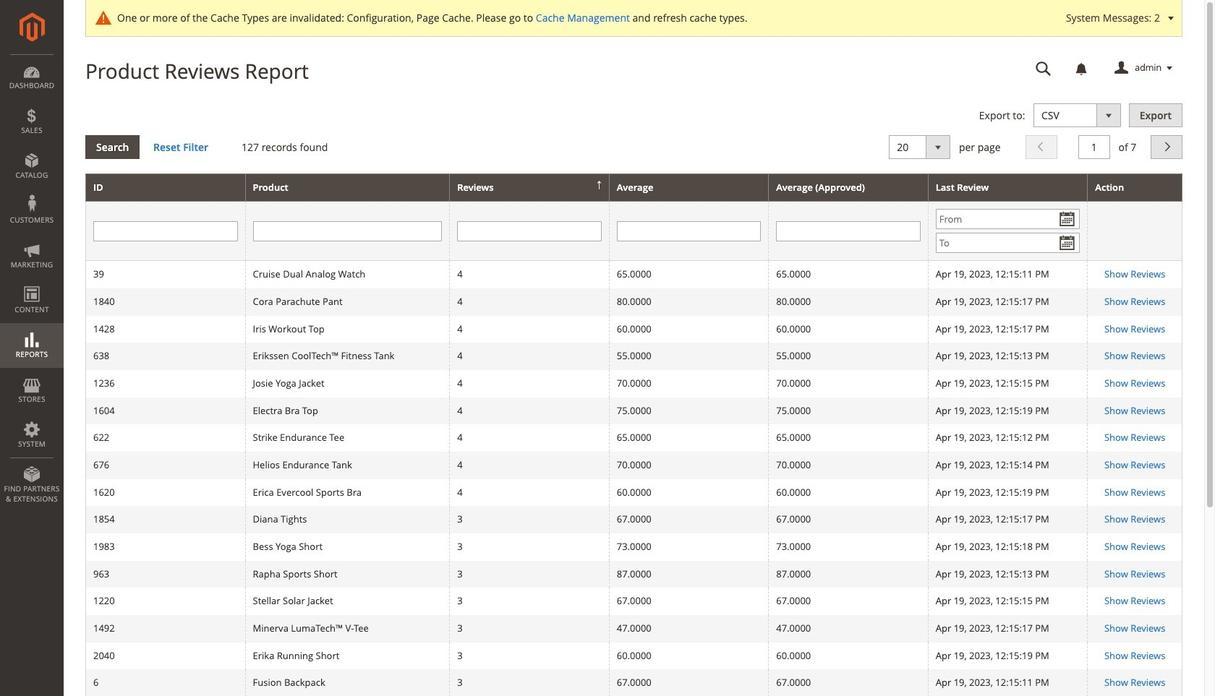 Task type: vqa. For each thing, say whether or not it's contained in the screenshot.
From text box
yes



Task type: describe. For each thing, give the bounding box(es) containing it.
magento admin panel image
[[19, 12, 45, 42]]

To text field
[[936, 233, 1081, 254]]

From text field
[[936, 209, 1081, 230]]



Task type: locate. For each thing, give the bounding box(es) containing it.
menu bar
[[0, 54, 64, 512]]

None text field
[[1026, 56, 1062, 81], [93, 221, 238, 242], [458, 221, 602, 242], [617, 221, 762, 242], [777, 221, 921, 242], [1026, 56, 1062, 81], [93, 221, 238, 242], [458, 221, 602, 242], [617, 221, 762, 242], [777, 221, 921, 242]]

None text field
[[1079, 135, 1111, 159], [253, 221, 442, 242], [1079, 135, 1111, 159], [253, 221, 442, 242]]



